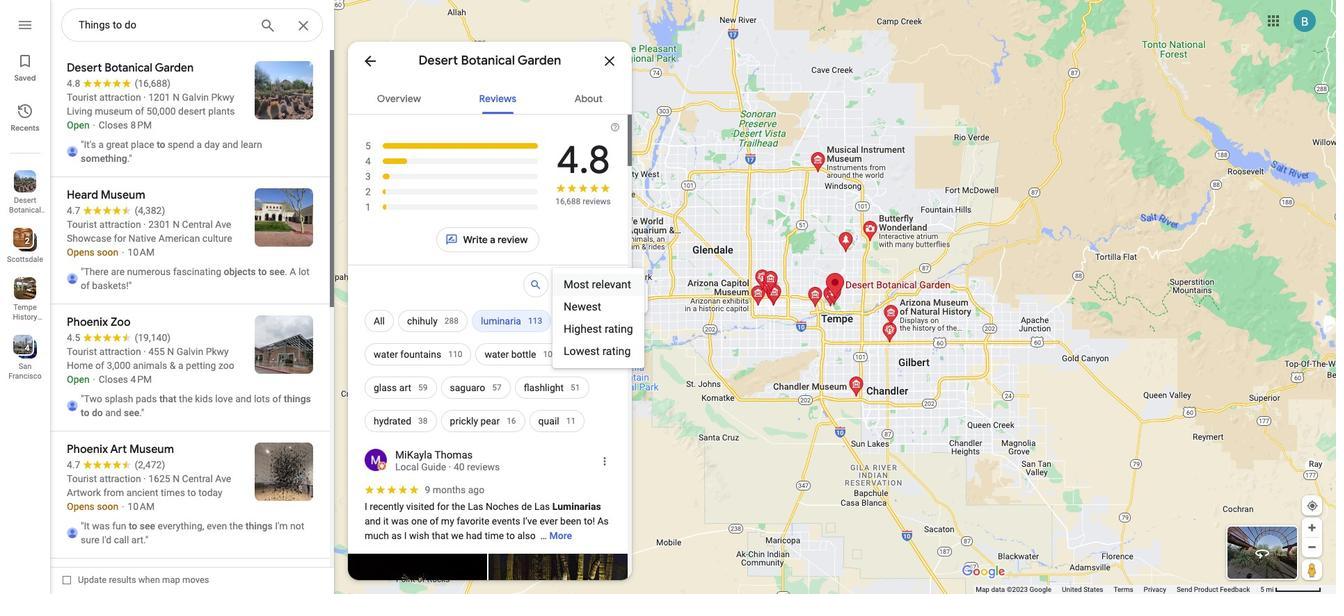 Task type: vqa. For each thing, say whether or not it's contained in the screenshot.


Task type: locate. For each thing, give the bounding box(es) containing it.
0 horizontal spatial las
[[468, 502, 483, 513]]

1 horizontal spatial 4
[[365, 156, 371, 167]]

5 up 3
[[365, 141, 371, 152]]

desert botanical garden up reviews 'button'
[[419, 53, 561, 69]]

38
[[418, 417, 428, 427]]

refine reviews option group
[[365, 305, 611, 438]]

desert
[[419, 53, 458, 69], [14, 196, 36, 205]]

local
[[395, 462, 419, 473]]

1 horizontal spatial i
[[404, 531, 407, 542]]

the
[[452, 502, 465, 513]]

reviews down 4.8 stars image
[[583, 197, 611, 207]]

had
[[466, 531, 482, 542]]

newest
[[564, 301, 601, 314]]

1 horizontal spatial 5
[[1260, 587, 1264, 594]]

list
[[0, 0, 50, 595]]

40
[[454, 462, 465, 473]]

1
[[365, 202, 371, 213]]

4.8
[[556, 136, 610, 185]]

0 horizontal spatial reviews
[[467, 462, 500, 473]]

1 horizontal spatial desert botanical garden
[[419, 53, 561, 69]]

noches
[[486, 502, 519, 513]]

art
[[399, 383, 411, 394]]

1 vertical spatial 4
[[25, 344, 30, 354]]

more button
[[549, 520, 572, 554]]

quail 11
[[538, 416, 576, 427]]

recents button
[[0, 97, 50, 136]]

garden
[[518, 53, 561, 69], [13, 216, 37, 225]]

botanical up reviews 'button'
[[461, 53, 515, 69]]

water left bottle
[[485, 349, 509, 360]]

chihuly 288
[[407, 316, 459, 327]]

none field inside things to do "field"
[[79, 17, 248, 33]]

5 left mi
[[1260, 587, 1264, 594]]

most relevant
[[564, 278, 631, 292]]

feedback
[[1220, 587, 1250, 594]]

1 vertical spatial reviews
[[467, 462, 500, 473]]

las right de
[[534, 502, 550, 513]]

about button
[[563, 81, 614, 114]]

1 vertical spatial desert botanical garden
[[9, 196, 41, 225]]

rating for lowest rating
[[602, 345, 631, 358]]

4 stars, 2,035 reviews image
[[365, 154, 539, 169]]

desert botanical garden
[[419, 53, 561, 69], [9, 196, 41, 225]]

0 horizontal spatial desert botanical garden
[[9, 196, 41, 225]]

thomas
[[435, 450, 473, 462]]

rating down highest rating
[[602, 345, 631, 358]]

prickly pear, mentioned in 16 reviews radio
[[441, 405, 525, 438]]

0 horizontal spatial 5
[[365, 141, 371, 152]]

1 horizontal spatial botanical
[[461, 53, 515, 69]]

reviews inside mikayla thomas local guide · 40 reviews
[[467, 462, 500, 473]]

botanical inside button
[[9, 206, 41, 215]]

Things to do field
[[61, 8, 323, 42]]

0 vertical spatial garden
[[518, 53, 561, 69]]

1 horizontal spatial 2
[[365, 186, 371, 198]]

san
[[19, 363, 32, 372]]

botanical up 2 places element
[[9, 206, 41, 215]]

4 up 3
[[365, 156, 371, 167]]

5 inside image
[[365, 141, 371, 152]]

0 vertical spatial i
[[365, 502, 367, 513]]

0 vertical spatial 4
[[365, 156, 371, 167]]

2 water from the left
[[485, 349, 509, 360]]

flashlight, mentioned in 51 reviews radio
[[515, 372, 589, 405]]

water for water fountains
[[374, 349, 398, 360]]

4 inside image
[[365, 156, 371, 167]]

3
[[365, 171, 371, 182]]

united
[[1062, 587, 1082, 594]]

prickly
[[450, 416, 478, 427]]

and
[[365, 516, 381, 527]]

san francisco
[[8, 363, 42, 381]]

saguaro 57
[[450, 383, 501, 394]]

google account: brad klo  
(klobrad84@gmail.com) image
[[1294, 9, 1316, 32]]

5 mi
[[1260, 587, 1274, 594]]

hydrated
[[374, 416, 411, 427]]

desert inside desert botanical garden
[[14, 196, 36, 205]]

list containing saved
[[0, 0, 50, 595]]

1 horizontal spatial reviews
[[583, 197, 611, 207]]

show your location image
[[1306, 500, 1319, 513]]

write a review image
[[445, 234, 458, 246]]

0 vertical spatial 2
[[365, 186, 371, 198]]

desert botanical garden main content
[[348, 42, 632, 595]]

one
[[411, 516, 427, 527]]

results for things to do feed
[[50, 50, 334, 595]]

4 up san
[[25, 344, 30, 354]]

1 horizontal spatial desert
[[419, 53, 458, 69]]

when
[[138, 575, 160, 586]]

footer
[[976, 586, 1260, 595]]

glass
[[374, 383, 397, 394]]

all
[[374, 316, 385, 327]]

update
[[78, 575, 107, 586]]

map
[[162, 575, 180, 586]]

visited
[[406, 502, 435, 513]]

menu image
[[17, 17, 33, 33]]

menu containing most relevant
[[553, 269, 644, 369]]

5 for 5 mi
[[1260, 587, 1264, 594]]

0 horizontal spatial botanical
[[9, 206, 41, 215]]

garden up reviews 'button'
[[518, 53, 561, 69]]

sort button
[[553, 269, 611, 302]]

botanical
[[461, 53, 515, 69], [9, 206, 41, 215]]

menu
[[553, 269, 644, 369]]

we
[[451, 531, 464, 542]]

bottle
[[511, 349, 536, 360]]

show street view coverage image
[[1302, 560, 1322, 581]]

0 horizontal spatial garden
[[13, 216, 37, 225]]

map
[[976, 587, 989, 594]]

tab list inside google maps element
[[348, 81, 632, 114]]

desert up overview button
[[419, 53, 458, 69]]

time
[[485, 531, 504, 542]]

write a review
[[463, 234, 528, 246]]

pear
[[480, 416, 500, 427]]

reviews
[[583, 197, 611, 207], [467, 462, 500, 473]]

water
[[374, 349, 398, 360], [485, 349, 509, 360]]

1 water from the left
[[374, 349, 398, 360]]

1 vertical spatial 2
[[25, 237, 30, 246]]

reviews up ago
[[467, 462, 500, 473]]

product
[[1194, 587, 1218, 594]]

1 stars, 174 reviews image
[[365, 200, 539, 215]]

None search field
[[61, 8, 323, 42]]

1 vertical spatial desert
[[14, 196, 36, 205]]

1 vertical spatial botanical
[[9, 206, 41, 215]]

0 horizontal spatial 4
[[25, 344, 30, 354]]

moves
[[182, 575, 209, 586]]

tab list
[[348, 81, 632, 114]]

footer inside google maps element
[[976, 586, 1260, 595]]

51
[[571, 383, 580, 393]]

history
[[13, 313, 37, 322]]

2 stars, 140 reviews image
[[365, 184, 539, 200]]

0 vertical spatial rating
[[605, 323, 633, 336]]

1 horizontal spatial garden
[[518, 53, 561, 69]]

ago
[[468, 485, 484, 496]]

footer containing map data ©2023 google
[[976, 586, 1260, 595]]

scottsdale
[[7, 255, 43, 264]]

sort image
[[562, 279, 574, 292]]

110
[[448, 350, 462, 360]]

rating up lowest rating at the bottom left of page
[[605, 323, 633, 336]]

saved
[[14, 73, 36, 83]]

0 vertical spatial 5
[[365, 141, 371, 152]]

0 horizontal spatial desert
[[14, 196, 36, 205]]

garden inside main content
[[518, 53, 561, 69]]

16,688 reviews
[[555, 197, 611, 207]]

states
[[1084, 587, 1103, 594]]

garden up 2 places element
[[13, 216, 37, 225]]

1 horizontal spatial water
[[485, 349, 509, 360]]

desert botanical garden inside main content
[[419, 53, 561, 69]]

garden inside desert botanical garden
[[13, 216, 37, 225]]

None field
[[79, 17, 248, 33]]

i up and
[[365, 502, 367, 513]]

favorite
[[457, 516, 489, 527]]

i right as
[[404, 531, 407, 542]]

0 vertical spatial desert
[[419, 53, 458, 69]]

4
[[365, 156, 371, 167], [25, 344, 30, 354]]

overview
[[377, 93, 421, 105]]

none search field inside google maps element
[[61, 8, 323, 42]]

desert botanical garden up 2 places element
[[9, 196, 41, 225]]

1 vertical spatial i
[[404, 531, 407, 542]]

water up "glass"
[[374, 349, 398, 360]]

1 vertical spatial rating
[[602, 345, 631, 358]]

las up favorite
[[468, 502, 483, 513]]

1 vertical spatial garden
[[13, 216, 37, 225]]

desert up 2 places element
[[14, 196, 36, 205]]

288
[[445, 317, 459, 326]]

been
[[560, 516, 581, 527]]

0 horizontal spatial i
[[365, 502, 367, 513]]

·
[[449, 462, 451, 473]]

1 vertical spatial 5
[[1260, 587, 1264, 594]]

0 horizontal spatial water
[[374, 349, 398, 360]]

0 horizontal spatial 2
[[25, 237, 30, 246]]

2 up scottsdale
[[25, 237, 30, 246]]

water fountains 110
[[374, 349, 462, 360]]

57
[[492, 383, 501, 393]]

1 horizontal spatial las
[[534, 502, 550, 513]]

5
[[365, 141, 371, 152], [1260, 587, 1264, 594]]

3 stars, 499 reviews image
[[365, 169, 539, 184]]

0 vertical spatial botanical
[[461, 53, 515, 69]]

0 vertical spatial desert botanical garden
[[419, 53, 561, 69]]

zoom out image
[[1307, 543, 1317, 553]]

tab list containing overview
[[348, 81, 632, 114]]

©2023
[[1007, 587, 1028, 594]]

2 up 1
[[365, 186, 371, 198]]

4 places element
[[15, 342, 30, 355]]



Task type: describe. For each thing, give the bounding box(es) containing it.
for
[[437, 502, 449, 513]]

113
[[528, 317, 542, 326]]

send product feedback
[[1177, 587, 1250, 594]]

desert botanical garden button
[[0, 165, 50, 225]]

and it was one of my favorite events i've ever been to! as much as i wish that we had time to also  …
[[365, 502, 611, 542]]

11
[[566, 417, 576, 427]]

relevant
[[592, 278, 631, 292]]

actions for mikayla thomas's review image
[[598, 456, 611, 468]]

of
[[430, 516, 439, 527]]

highest
[[564, 323, 602, 336]]

Update results when map moves checkbox
[[63, 572, 209, 589]]

to!
[[584, 516, 595, 527]]

i inside and it was one of my favorite events i've ever been to! as much as i wish that we had time to also  …
[[404, 531, 407, 542]]

2 las from the left
[[534, 502, 550, 513]]

de
[[521, 502, 532, 513]]

terms
[[1114, 587, 1133, 594]]

rating for highest rating
[[605, 323, 633, 336]]

desert inside main content
[[419, 53, 458, 69]]

4.8 stars image
[[555, 183, 611, 196]]

glass art, mentioned in 59 reviews radio
[[365, 372, 437, 405]]

update results when map moves
[[78, 575, 209, 586]]

59
[[418, 383, 428, 393]]

sort
[[580, 279, 599, 292]]

prickly pear 16
[[450, 416, 516, 427]]

overview button
[[366, 81, 432, 114]]

google
[[1030, 587, 1051, 594]]

send
[[1177, 587, 1192, 594]]

lowest rating
[[564, 345, 631, 358]]

chihuly, mentioned in 288 reviews radio
[[398, 305, 468, 338]]

i recently visited for the las noches de las luminarias
[[365, 502, 601, 513]]

events
[[492, 516, 520, 527]]

5 stars image
[[365, 486, 421, 495]]

16
[[507, 417, 516, 427]]

wish
[[409, 531, 429, 542]]

1 las from the left
[[468, 502, 483, 513]]

privacy button
[[1144, 586, 1166, 595]]

about
[[575, 93, 603, 105]]

a
[[490, 234, 495, 246]]

united states button
[[1062, 586, 1103, 595]]

4 inside list
[[25, 344, 30, 354]]

water for water bottle
[[485, 349, 509, 360]]

was
[[391, 516, 409, 527]]

luminaria, mentioned in 113 reviews radio
[[472, 305, 551, 338]]

museum
[[10, 323, 40, 332]]

mi
[[1266, 587, 1274, 594]]

5 for 5
[[365, 141, 371, 152]]

chihuly
[[407, 316, 438, 327]]

saguaro
[[450, 383, 485, 394]]

that
[[432, 531, 449, 542]]

hydrated, mentioned in 38 reviews radio
[[365, 405, 437, 438]]

ever
[[540, 516, 558, 527]]

tempe history museum button
[[0, 272, 50, 332]]

write
[[463, 234, 488, 246]]

mikayla thomas local guide · 40 reviews
[[395, 450, 500, 473]]

water bottle, mentioned in 106 reviews radio
[[476, 338, 566, 372]]

as
[[597, 516, 609, 527]]

luminarias
[[552, 502, 601, 513]]

terms button
[[1114, 586, 1133, 595]]

review
[[498, 234, 528, 246]]

…
[[540, 531, 547, 542]]

francisco
[[8, 372, 42, 381]]

quail
[[538, 416, 559, 427]]

saguaro, mentioned in 57 reviews radio
[[441, 372, 511, 405]]

water fountains, mentioned in 110 reviews radio
[[365, 338, 471, 372]]

quail, mentioned in 11 reviews radio
[[529, 405, 585, 438]]

to
[[506, 531, 515, 542]]

collapse side panel image
[[633, 290, 648, 305]]

reviews
[[479, 93, 516, 105]]

menu inside google maps element
[[553, 269, 644, 369]]

flashlight
[[524, 383, 564, 394]]

photo of mikayla thomas image
[[365, 450, 387, 472]]

lowest
[[564, 345, 600, 358]]

flashlight 51
[[524, 383, 580, 394]]

luminaria 113
[[481, 316, 542, 327]]

mikayla
[[395, 450, 432, 462]]

privacy
[[1144, 587, 1166, 594]]

All reviews radio
[[365, 305, 394, 338]]

highest rating
[[564, 323, 633, 336]]

search reviews image
[[530, 279, 542, 292]]

google maps element
[[0, 0, 1336, 595]]

5 mi button
[[1260, 587, 1321, 594]]

send product feedback button
[[1177, 586, 1250, 595]]

recently
[[370, 502, 404, 513]]

glass art 59
[[374, 383, 428, 394]]

write a review button
[[436, 223, 540, 257]]

more
[[549, 531, 572, 542]]

map data ©2023 google
[[976, 587, 1051, 594]]

as
[[391, 531, 402, 542]]

hydrated 38
[[374, 416, 428, 427]]

street view image
[[1254, 546, 1271, 562]]

2 places element
[[15, 235, 30, 248]]

botanical inside main content
[[461, 53, 515, 69]]

zoom in image
[[1307, 523, 1317, 534]]

it
[[383, 516, 389, 527]]

0 vertical spatial reviews
[[583, 197, 611, 207]]

2 inside image
[[365, 186, 371, 198]]

most
[[564, 278, 589, 292]]

106
[[543, 350, 557, 360]]

5 stars, 13,840 reviews image
[[365, 138, 539, 154]]

16,688
[[555, 197, 581, 207]]

desert botanical garden inside button
[[9, 196, 41, 225]]

months
[[433, 485, 466, 496]]

2 inside list
[[25, 237, 30, 246]]

data
[[991, 587, 1005, 594]]

guide
[[421, 462, 446, 473]]

water bottle 106
[[485, 349, 557, 360]]

luminaria
[[481, 316, 521, 327]]

9 months ago
[[425, 485, 484, 496]]

saved button
[[0, 47, 50, 86]]



